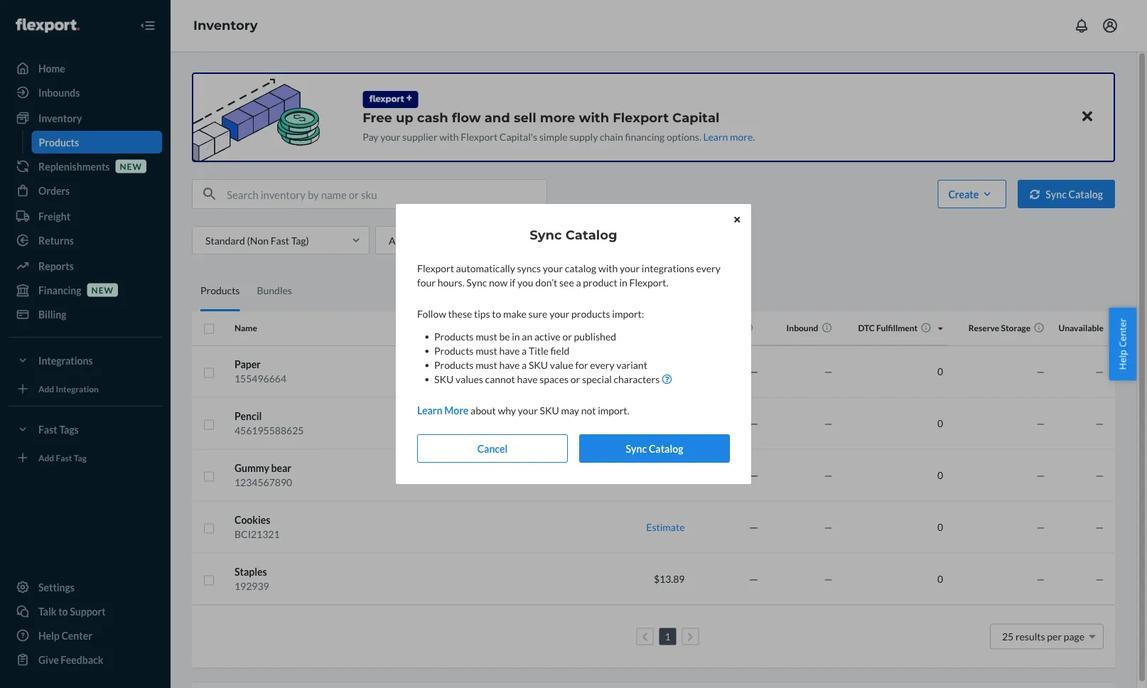 Task type: vqa. For each thing, say whether or not it's contained in the screenshot.
an
yes



Task type: locate. For each thing, give the bounding box(es) containing it.
value
[[550, 359, 574, 371]]

have
[[500, 345, 520, 357], [500, 359, 520, 371], [517, 373, 538, 385]]

why
[[498, 404, 516, 416]]

1 vertical spatial sync
[[467, 276, 487, 288]]

sync
[[530, 227, 562, 243], [467, 276, 487, 288], [626, 443, 647, 455]]

2 vertical spatial have
[[517, 373, 538, 385]]

learn more link
[[417, 404, 469, 416]]

0 horizontal spatial sync catalog
[[530, 227, 618, 243]]

or down the for
[[571, 373, 580, 385]]

don't
[[536, 276, 558, 288]]

1 vertical spatial products
[[435, 345, 474, 357]]

in right 'product' at the right top
[[620, 276, 628, 288]]

a
[[576, 276, 581, 288], [522, 345, 527, 357], [522, 359, 527, 371]]

1 vertical spatial must
[[476, 345, 498, 357]]

catalog
[[566, 227, 618, 243], [649, 443, 684, 455]]

sync up "syncs"
[[530, 227, 562, 243]]

sync catalog dialog
[[396, 204, 752, 484]]

0 vertical spatial sync catalog
[[530, 227, 618, 243]]

four
[[417, 276, 436, 288]]

now
[[489, 276, 508, 288]]

0 vertical spatial catalog
[[566, 227, 618, 243]]

field
[[551, 345, 570, 357]]

products
[[572, 308, 611, 320]]

title
[[529, 345, 549, 357]]

0 horizontal spatial sync
[[467, 276, 487, 288]]

2 must from the top
[[476, 345, 498, 357]]

have left 'spaces'
[[517, 373, 538, 385]]

1 horizontal spatial sync catalog
[[626, 443, 684, 455]]

hours.
[[438, 276, 465, 288]]

1 horizontal spatial sync
[[530, 227, 562, 243]]

sync catalog
[[530, 227, 618, 243], [626, 443, 684, 455]]

sku left values
[[435, 373, 454, 385]]

question circle image
[[662, 374, 672, 384]]

2 vertical spatial sku
[[540, 404, 560, 416]]

in left an
[[512, 330, 520, 342]]

must
[[476, 330, 498, 342], [476, 345, 498, 357], [476, 359, 498, 371]]

close image
[[735, 215, 740, 224]]

0 horizontal spatial catalog
[[566, 227, 618, 243]]

0 vertical spatial products
[[435, 330, 474, 342]]

cannot
[[485, 373, 516, 385]]

sync catalog inside button
[[626, 443, 684, 455]]

every
[[697, 262, 721, 274], [591, 359, 615, 371]]

to
[[492, 308, 502, 320]]

0 vertical spatial every
[[697, 262, 721, 274]]

2 horizontal spatial sync
[[626, 443, 647, 455]]

integrations
[[642, 262, 695, 274]]

1 vertical spatial catalog
[[649, 443, 684, 455]]

in inside flexport automatically syncs your catalog with your integrations every four hours. sync now if you don't see a product in flexport.
[[620, 276, 628, 288]]

0 vertical spatial a
[[576, 276, 581, 288]]

every right integrations
[[697, 262, 721, 274]]

in
[[620, 276, 628, 288], [512, 330, 520, 342]]

1 horizontal spatial catalog
[[649, 443, 684, 455]]

import.
[[598, 404, 630, 416]]

may
[[561, 404, 580, 416]]

sync down automatically
[[467, 276, 487, 288]]

a left the title on the bottom
[[522, 345, 527, 357]]

you
[[518, 276, 534, 288]]

1 vertical spatial have
[[500, 359, 520, 371]]

have up cannot
[[500, 359, 520, 371]]

follow
[[417, 308, 447, 320]]

your right with
[[620, 262, 640, 274]]

with
[[599, 262, 618, 274]]

0 vertical spatial or
[[563, 330, 572, 342]]

about
[[471, 404, 496, 416]]

catalog
[[565, 262, 597, 274]]

sku down the title on the bottom
[[529, 359, 548, 371]]

2 vertical spatial must
[[476, 359, 498, 371]]

2 vertical spatial products
[[435, 359, 474, 371]]

sync down import.
[[626, 443, 647, 455]]

2 products from the top
[[435, 345, 474, 357]]

spaces
[[540, 373, 569, 385]]

a up sku values cannot have spaces or special characters
[[522, 359, 527, 371]]

your right sure
[[550, 308, 570, 320]]

help center
[[1117, 318, 1130, 370]]

1 vertical spatial or
[[571, 373, 580, 385]]

tips
[[474, 308, 491, 320]]

products
[[435, 330, 474, 342], [435, 345, 474, 357], [435, 359, 474, 371]]

see
[[560, 276, 575, 288]]

1 horizontal spatial every
[[697, 262, 721, 274]]

0 vertical spatial sync
[[530, 227, 562, 243]]

every up special
[[591, 359, 615, 371]]

or
[[563, 330, 572, 342], [571, 373, 580, 385]]

a inside flexport automatically syncs your catalog with your integrations every four hours. sync now if you don't see a product in flexport.
[[576, 276, 581, 288]]

1 vertical spatial every
[[591, 359, 615, 371]]

1 vertical spatial in
[[512, 330, 520, 342]]

sync inside button
[[626, 443, 647, 455]]

1 vertical spatial a
[[522, 345, 527, 357]]

published
[[574, 330, 617, 342]]

sku values cannot have spaces or special characters
[[435, 373, 660, 385]]

1 horizontal spatial in
[[620, 276, 628, 288]]

have down the be
[[500, 345, 520, 357]]

automatically
[[456, 262, 516, 274]]

0 horizontal spatial in
[[512, 330, 520, 342]]

0 vertical spatial sku
[[529, 359, 548, 371]]

a for see
[[576, 276, 581, 288]]

sync inside flexport automatically syncs your catalog with your integrations every four hours. sync now if you don't see a product in flexport.
[[467, 276, 487, 288]]

sync catalog button
[[580, 435, 730, 463]]

2 vertical spatial a
[[522, 359, 527, 371]]

0 vertical spatial in
[[620, 276, 628, 288]]

sku left the may
[[540, 404, 560, 416]]

your up the don't
[[543, 262, 563, 274]]

0 horizontal spatial every
[[591, 359, 615, 371]]

sync catalog down import.
[[626, 443, 684, 455]]

0 vertical spatial must
[[476, 330, 498, 342]]

products must be in an active or published products must have a title field products must have a sku value for every variant
[[435, 330, 648, 371]]

2 vertical spatial sync
[[626, 443, 647, 455]]

every inside products must be in an active or published products must have a title field products must have a sku value for every variant
[[591, 359, 615, 371]]

1 vertical spatial sync catalog
[[626, 443, 684, 455]]

center
[[1117, 318, 1130, 348]]

1 must from the top
[[476, 330, 498, 342]]

sku
[[529, 359, 548, 371], [435, 373, 454, 385], [540, 404, 560, 416]]

sync catalog up catalog
[[530, 227, 618, 243]]

catalog up catalog
[[566, 227, 618, 243]]

a right see
[[576, 276, 581, 288]]

learn
[[417, 404, 443, 416]]

or up field
[[563, 330, 572, 342]]

your
[[543, 262, 563, 274], [620, 262, 640, 274], [550, 308, 570, 320], [518, 404, 538, 416]]

import:
[[613, 308, 645, 320]]

catalog down question circle icon
[[649, 443, 684, 455]]



Task type: describe. For each thing, give the bounding box(es) containing it.
special
[[582, 373, 612, 385]]

0 vertical spatial have
[[500, 345, 520, 357]]

not
[[582, 404, 596, 416]]

cancel button
[[417, 435, 568, 463]]

be
[[500, 330, 510, 342]]

for
[[576, 359, 589, 371]]

flexport
[[417, 262, 454, 274]]

your right why
[[518, 404, 538, 416]]

flexport.
[[630, 276, 669, 288]]

or inside products must be in an active or published products must have a title field products must have a sku value for every variant
[[563, 330, 572, 342]]

help
[[1117, 350, 1130, 370]]

syncs
[[517, 262, 541, 274]]

sure
[[529, 308, 548, 320]]

make
[[504, 308, 527, 320]]

variant
[[617, 359, 648, 371]]

more
[[445, 404, 469, 416]]

characters
[[614, 373, 660, 385]]

these
[[448, 308, 472, 320]]

help center button
[[1110, 308, 1137, 381]]

in inside products must be in an active or published products must have a title field products must have a sku value for every variant
[[512, 330, 520, 342]]

3 products from the top
[[435, 359, 474, 371]]

3 must from the top
[[476, 359, 498, 371]]

follow these tips to make sure your products import:
[[417, 308, 645, 320]]

values
[[456, 373, 484, 385]]

an
[[522, 330, 533, 342]]

learn more about why your sku may not import.
[[417, 404, 630, 416]]

1 products from the top
[[435, 330, 474, 342]]

sku inside products must be in an active or published products must have a title field products must have a sku value for every variant
[[529, 359, 548, 371]]

a for have
[[522, 359, 527, 371]]

if
[[510, 276, 516, 288]]

catalog inside sync catalog button
[[649, 443, 684, 455]]

every inside flexport automatically syncs your catalog with your integrations every four hours. sync now if you don't see a product in flexport.
[[697, 262, 721, 274]]

flexport automatically syncs your catalog with your integrations every four hours. sync now if you don't see a product in flexport.
[[417, 262, 721, 288]]

cancel
[[478, 443, 508, 455]]

1 vertical spatial sku
[[435, 373, 454, 385]]

active
[[535, 330, 561, 342]]

product
[[583, 276, 618, 288]]



